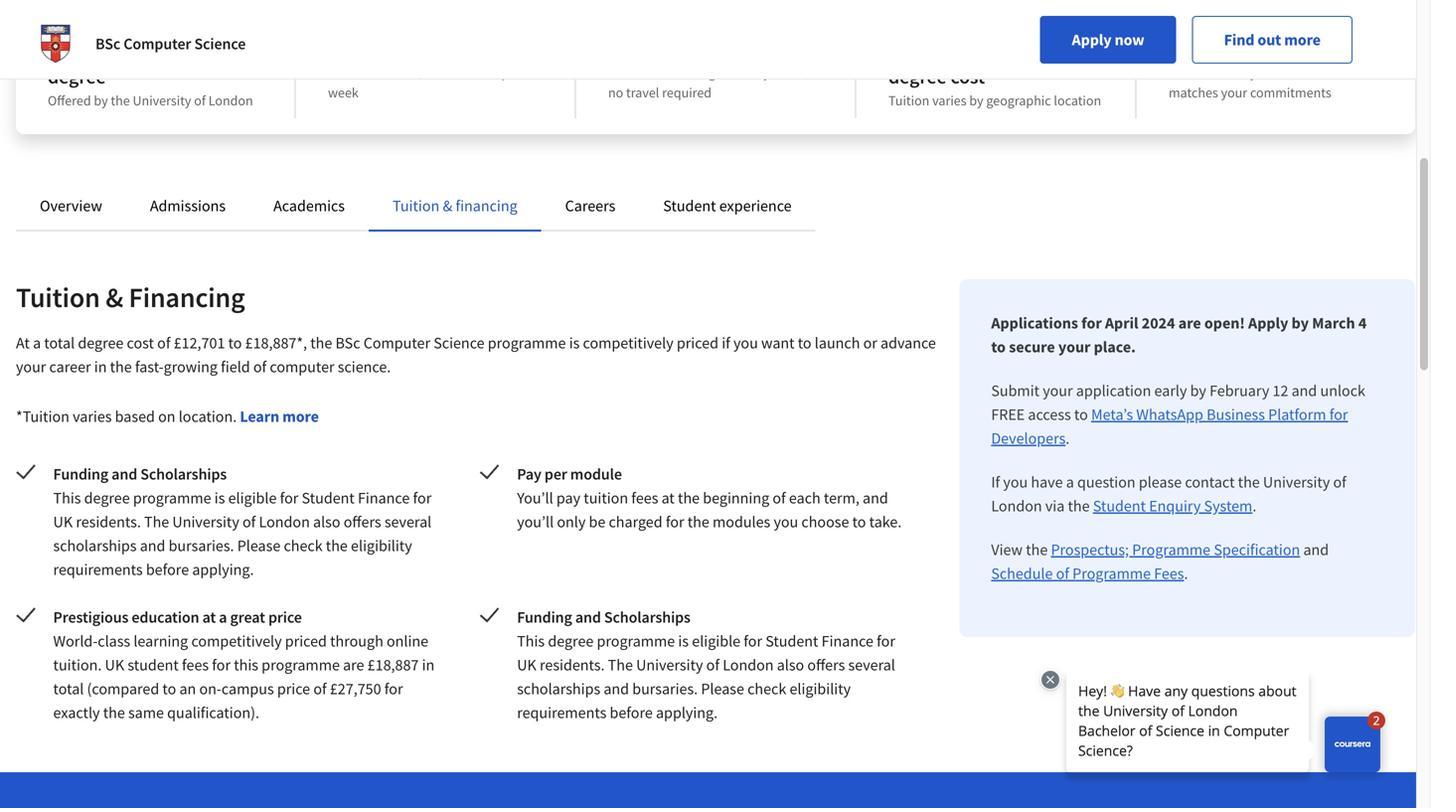 Task type: locate. For each thing, give the bounding box(es) containing it.
23
[[328, 64, 342, 82]]

by left march
[[1292, 313, 1309, 333]]

the down (compared
[[103, 703, 125, 723]]

2 horizontal spatial .
[[1253, 496, 1257, 516]]

specification
[[1214, 540, 1301, 560]]

week
[[328, 84, 359, 101]]

the inside funding and scholarships this degree programme is eligible for student finance for uk residents. the university of london also offers several scholarships and bursaries. please check the eligibility requirements before applying.
[[144, 512, 169, 532]]

*tuition
[[16, 407, 70, 426]]

1 vertical spatial £12,701
[[174, 333, 225, 353]]

1 horizontal spatial more
[[1285, 30, 1321, 50]]

residents. for requirements
[[76, 512, 141, 532]]

funding down '*tuition'
[[53, 464, 108, 484]]

1 vertical spatial applying.
[[656, 703, 718, 723]]

anywhere,
[[749, 64, 810, 82]]

in
[[94, 357, 107, 377], [422, 655, 435, 675]]

priced left through at the left bottom of the page
[[285, 631, 327, 651]]

price right campus
[[277, 679, 310, 699]]

0 horizontal spatial cost
[[127, 333, 154, 353]]

fees up an
[[182, 655, 209, 675]]

is for funding and scholarships this degree programme is eligible for student finance for uk residents. the university of london also offers several scholarships and bursaries. please check the eligibility requirements before applying.
[[214, 488, 225, 508]]

meta's whatsapp business platform for developers link
[[991, 405, 1348, 448]]

check for the
[[284, 536, 323, 556]]

your inside applications for april 2024 are open! apply by march 4 to secure your place.
[[1059, 337, 1091, 357]]

competitively up this
[[191, 631, 282, 651]]

0 vertical spatial bursaries.
[[169, 536, 234, 556]]

more right learn
[[282, 407, 319, 426]]

1 horizontal spatial are
[[1179, 313, 1202, 333]]

your left place.
[[1059, 337, 1091, 357]]

scholarships down charged
[[604, 607, 691, 627]]

0 vertical spatial are
[[1179, 313, 1202, 333]]

£18,887 up geographic
[[980, 36, 1046, 61]]

admissions
[[150, 196, 226, 216]]

uk for this degree programme is eligible for student finance for uk residents. the university of london also offers several scholarships and bursaries. please check eligibility requirements before applying.
[[517, 655, 537, 675]]

. down prospectus; programme specification 'link'
[[1184, 564, 1188, 584]]

1 vertical spatial residents.
[[540, 655, 605, 675]]

student inside funding and scholarships this degree programme is eligible for student finance for uk residents. the university of london also offers several scholarships and bursaries. please check the eligibility requirements before applying.
[[302, 488, 355, 508]]

a inside at a total degree cost of £12,701 to £18,887*, the bsc computer science programme is competitively priced if you want to launch or advance your career in the fast-growing field of computer science.
[[33, 333, 41, 353]]

0 horizontal spatial offers
[[344, 512, 381, 532]]

0 horizontal spatial priced
[[285, 631, 327, 651]]

price right great
[[268, 607, 302, 627]]

before inside funding and scholarships this degree programme is eligible for student finance for uk residents. the university of london also offers several scholarships and bursaries. please check eligibility requirements before applying.
[[610, 703, 653, 723]]

at
[[662, 488, 675, 508], [202, 607, 216, 627]]

of inside prestigious education at a great price world-class learning competitively priced through online tuition. uk student fees for this programme are £18,887 in total (compared to an on-campus price of £27,750 for exactly the same qualification).
[[313, 679, 327, 699]]

0 horizontal spatial scholarships
[[53, 536, 137, 556]]

competitively inside at a total degree cost of £12,701 to £18,887*, the bsc computer science programme is competitively priced if you want to launch or advance your career in the fast-growing field of computer science.
[[583, 333, 674, 353]]

london inside accredited bachelor's degree offered by the university of london
[[208, 91, 253, 109]]

1 vertical spatial fees
[[182, 655, 209, 675]]

at
[[16, 333, 30, 353]]

learning
[[668, 64, 716, 82], [134, 631, 188, 651]]

uk inside funding and scholarships this degree programme is eligible for student finance for uk residents. the university of london also offers several scholarships and bursaries. please check the eligibility requirements before applying.
[[53, 512, 73, 532]]

student inside funding and scholarships this degree programme is eligible for student finance for uk residents. the university of london also offers several scholarships and bursaries. please check eligibility requirements before applying.
[[766, 631, 819, 651]]

residents. inside funding and scholarships this degree programme is eligible for student finance for uk residents. the university of london also offers several scholarships and bursaries. please check eligibility requirements before applying.
[[540, 655, 605, 675]]

0 horizontal spatial bursaries.
[[169, 536, 234, 556]]

several for this degree programme is eligible for student finance for uk residents. the university of london also offers several scholarships and bursaries. please check the eligibility requirements before applying.
[[385, 512, 432, 532]]

0 horizontal spatial bsc
[[95, 34, 120, 54]]

per right pay on the bottom of the page
[[545, 464, 567, 484]]

of inside view the prospectus; programme specification and schedule of programme fees .
[[1056, 564, 1070, 584]]

finance
[[358, 488, 410, 508], [822, 631, 874, 651]]

this for this degree programme is eligible for student finance for uk residents. the university of london also offers several scholarships and bursaries. please check the eligibility requirements before applying.
[[53, 488, 81, 508]]

residents. for before
[[540, 655, 605, 675]]

. down "access"
[[1066, 428, 1070, 448]]

0 horizontal spatial applying.
[[192, 560, 254, 580]]

the up through at the left bottom of the page
[[326, 536, 348, 556]]

applying.
[[192, 560, 254, 580], [656, 703, 718, 723]]

the inside funding and scholarships this degree programme is eligible for student finance for uk residents. the university of london also offers several scholarships and bursaries. please check eligibility requirements before applying.
[[608, 655, 633, 675]]

scholarships for before
[[140, 464, 227, 484]]

0 horizontal spatial varies
[[73, 407, 112, 426]]

1 horizontal spatial several
[[848, 655, 896, 675]]

and
[[1292, 381, 1317, 401], [112, 464, 137, 484], [863, 488, 888, 508], [140, 536, 165, 556], [1304, 540, 1329, 560], [575, 607, 601, 627], [604, 679, 629, 699]]

offers inside funding and scholarships this degree programme is eligible for student finance for uk residents. the university of london also offers several scholarships and bursaries. please check the eligibility requirements before applying.
[[344, 512, 381, 532]]

in right career in the top of the page
[[94, 357, 107, 377]]

you
[[734, 333, 758, 353], [1003, 472, 1028, 492], [774, 512, 798, 532]]

0 horizontal spatial apply
[[1072, 30, 1112, 50]]

to inside prestigious education at a great price world-class learning competitively priced through online tuition. uk student fees for this programme are £18,887 in total (compared to an on-campus price of £27,750 for exactly the same qualification).
[[162, 679, 176, 699]]

fees
[[1154, 564, 1184, 584]]

overview link
[[40, 196, 102, 216]]

0 vertical spatial check
[[284, 536, 323, 556]]

programme up fees
[[1133, 540, 1211, 560]]

view the prospectus; programme specification and schedule of programme fees .
[[991, 540, 1329, 584]]

of inside pay per module you'll pay tuition fees at the beginning of each term, and you'll only be charged for the modules you choose to take.
[[773, 488, 786, 508]]

0 horizontal spatial also
[[313, 512, 341, 532]]

are right 2024
[[1179, 313, 1202, 333]]

accredited bachelor's degree offered by the university of london
[[48, 36, 253, 109]]

march
[[1312, 313, 1356, 333]]

bsc right university of london logo
[[95, 34, 120, 54]]

1 horizontal spatial eligible
[[692, 631, 741, 651]]

1 vertical spatial per
[[545, 464, 567, 484]]

0 horizontal spatial is
[[214, 488, 225, 508]]

by right early
[[1191, 381, 1207, 401]]

also
[[313, 512, 341, 532], [777, 655, 804, 675]]

. up the specification
[[1253, 496, 1257, 516]]

1 horizontal spatial competitively
[[583, 333, 674, 353]]

fast-
[[135, 357, 164, 377]]

is
[[569, 333, 580, 353], [214, 488, 225, 508], [678, 631, 689, 651]]

scholarships inside funding and scholarships this degree programme is eligible for student finance for uk residents. the university of london also offers several scholarships and bursaries. please check eligibility requirements before applying.
[[604, 607, 691, 627]]

1 vertical spatial eligibility
[[790, 679, 851, 699]]

find out more button
[[1193, 16, 1353, 64]]

-
[[442, 64, 446, 82]]

1 horizontal spatial at
[[662, 488, 675, 508]]

total up exactly
[[53, 679, 84, 699]]

& for financing
[[443, 196, 453, 216]]

your up "access"
[[1043, 381, 1073, 401]]

requirements inside funding and scholarships this degree programme is eligible for student finance for uk residents. the university of london also offers several scholarships and bursaries. please check eligibility requirements before applying.
[[517, 703, 607, 723]]

0 horizontal spatial eligible
[[228, 488, 277, 508]]

cost inside at a total degree cost of £12,701 to £18,887*, the bsc computer science programme is competitively priced if you want to launch or advance your career in the fast-growing field of computer science.
[[127, 333, 154, 353]]

the left modules
[[688, 512, 710, 532]]

bsc up science. at the top
[[335, 333, 360, 353]]

apply right open!
[[1249, 313, 1289, 333]]

0 horizontal spatial this
[[53, 488, 81, 508]]

degree inside funding and scholarships this degree programme is eligible for student finance for uk residents. the university of london also offers several scholarships and bursaries. please check eligibility requirements before applying.
[[548, 631, 594, 651]]

geographic
[[987, 91, 1051, 109]]

no
[[608, 84, 624, 101]]

choose
[[802, 512, 849, 532]]

apply left now at top
[[1072, 30, 1112, 50]]

a left great
[[219, 607, 227, 627]]

0 horizontal spatial £18,887
[[367, 655, 419, 675]]

apply
[[1072, 30, 1112, 50], [1249, 313, 1289, 333]]

0 vertical spatial £18,887
[[980, 36, 1046, 61]]

on right based at left
[[158, 407, 175, 426]]

by inside £12,701 to £18,887 total degree cost tuition varies by geographic location
[[970, 91, 984, 109]]

apply now
[[1072, 30, 1145, 50]]

£18,887*,
[[245, 333, 307, 353]]

0 vertical spatial finance
[[358, 488, 410, 508]]

bsc computer science
[[95, 34, 246, 54]]

requirements inside funding and scholarships this degree programme is eligible for student finance for uk residents. the university of london also offers several scholarships and bursaries. please check the eligibility requirements before applying.
[[53, 560, 143, 580]]

a left study
[[1215, 64, 1222, 82]]

requirements
[[53, 560, 143, 580], [517, 703, 607, 723]]

world-
[[53, 631, 98, 651]]

student experience
[[663, 196, 792, 216]]

0 horizontal spatial funding
[[53, 464, 108, 484]]

eligibility
[[351, 536, 412, 556], [790, 679, 851, 699]]

1 vertical spatial .
[[1253, 496, 1257, 516]]

0 vertical spatial in
[[94, 357, 107, 377]]

1 vertical spatial scholarships
[[604, 607, 691, 627]]

priced inside at a total degree cost of £12,701 to £18,887*, the bsc computer science programme is competitively priced if you want to launch or advance your career in the fast-growing field of computer science.
[[677, 333, 719, 353]]

0 horizontal spatial check
[[284, 536, 323, 556]]

for inside pay per module you'll pay tuition fees at the beginning of each term, and you'll only be charged for the modules you choose to take.
[[666, 512, 684, 532]]

0 vertical spatial apply
[[1072, 30, 1112, 50]]

a right at
[[33, 333, 41, 353]]

please for applying.
[[701, 679, 745, 699]]

the up 'system'
[[1238, 472, 1260, 492]]

at inside pay per module you'll pay tuition fees at the beginning of each term, and you'll only be charged for the modules you choose to take.
[[662, 488, 675, 508]]

eligible for before
[[228, 488, 277, 508]]

total up the location
[[1050, 36, 1089, 61]]

0 horizontal spatial at
[[202, 607, 216, 627]]

finance for eligibility
[[822, 631, 874, 651]]

this inside funding and scholarships this degree programme is eligible for student finance for uk residents. the university of london also offers several scholarships and bursaries. please check eligibility requirements before applying.
[[517, 631, 545, 651]]

offers for eligibility
[[808, 655, 845, 675]]

1 horizontal spatial science
[[434, 333, 485, 353]]

several inside funding and scholarships this degree programme is eligible for student finance for uk residents. the university of london also offers several scholarships and bursaries. please check eligibility requirements before applying.
[[848, 655, 896, 675]]

by right offered
[[94, 91, 108, 109]]

fees inside prestigious education at a great price world-class learning competitively priced through online tuition. uk student fees for this programme are £18,887 in total (compared to an on-campus price of £27,750 for exactly the same qualification).
[[182, 655, 209, 675]]

on up travel
[[650, 64, 665, 82]]

bursaries. inside funding and scholarships this degree programme is eligible for student finance for uk residents. the university of london also offers several scholarships and bursaries. please check eligibility requirements before applying.
[[632, 679, 698, 699]]

& left financing
[[443, 196, 453, 216]]

careers link
[[565, 196, 616, 216]]

if you have a question please contact the university of london via the
[[991, 472, 1347, 516]]

0 vertical spatial scholarships
[[140, 464, 227, 484]]

funding inside funding and scholarships this degree programme is eligible for student finance for uk residents. the university of london also offers several scholarships and bursaries. please check eligibility requirements before applying.
[[517, 607, 572, 627]]

0 vertical spatial varies
[[933, 91, 967, 109]]

1 vertical spatial you
[[1003, 472, 1028, 492]]

more right out
[[1285, 30, 1321, 50]]

1 horizontal spatial priced
[[677, 333, 719, 353]]

1 vertical spatial cost
[[127, 333, 154, 353]]

funding
[[53, 464, 108, 484], [517, 607, 572, 627]]

1 vertical spatial price
[[277, 679, 310, 699]]

degree for funding and scholarships this degree programme is eligible for student finance for uk residents. the university of london also offers several scholarships and bursaries. please check the eligibility requirements before applying.
[[84, 488, 130, 508]]

1 vertical spatial please
[[701, 679, 745, 699]]

check for eligibility
[[748, 679, 787, 699]]

& left the financing
[[106, 280, 123, 315]]

your inside submit your application early by february 12 and unlock free access to
[[1043, 381, 1073, 401]]

0 horizontal spatial eligibility
[[351, 536, 412, 556]]

university
[[133, 91, 191, 109], [1263, 472, 1330, 492], [172, 512, 239, 532], [636, 655, 703, 675]]

2 horizontal spatial you
[[1003, 472, 1028, 492]]

eligible for applying.
[[692, 631, 741, 651]]

4
[[1359, 313, 1367, 333]]

funding inside funding and scholarships this degree programme is eligible for student finance for uk residents. the university of london also offers several scholarships and bursaries. please check the eligibility requirements before applying.
[[53, 464, 108, 484]]

before inside funding and scholarships this degree programme is eligible for student finance for uk residents. the university of london also offers several scholarships and bursaries. please check the eligibility requirements before applying.
[[146, 560, 189, 580]]

finance inside funding and scholarships this degree programme is eligible for student finance for uk residents. the university of london also offers several scholarships and bursaries. please check eligibility requirements before applying.
[[822, 631, 874, 651]]

please
[[237, 536, 281, 556], [701, 679, 745, 699]]

the left beginning at the bottom of page
[[678, 488, 700, 508]]

eligible inside funding and scholarships this degree programme is eligible for student finance for uk residents. the university of london also offers several scholarships and bursaries. please check the eligibility requirements before applying.
[[228, 488, 277, 508]]

careers
[[565, 196, 616, 216]]

per right hours
[[501, 64, 521, 82]]

1 vertical spatial check
[[748, 679, 787, 699]]

degree for £12,701 to £18,887 total degree cost tuition varies by geographic location
[[889, 64, 947, 89]]

also for the
[[313, 512, 341, 532]]

more
[[1285, 30, 1321, 50], [282, 407, 319, 426]]

learning up required
[[668, 64, 716, 82]]

1 horizontal spatial scholarships
[[517, 679, 601, 699]]

by
[[94, 91, 108, 109], [970, 91, 984, 109], [1292, 313, 1309, 333], [1191, 381, 1207, 401]]

several
[[385, 512, 432, 532], [848, 655, 896, 675]]

unlock
[[1321, 381, 1366, 401]]

the right via
[[1068, 496, 1090, 516]]

1 vertical spatial eligible
[[692, 631, 741, 651]]

total up career in the top of the page
[[44, 333, 75, 353]]

cost
[[951, 64, 985, 89], [127, 333, 154, 353]]

1 horizontal spatial applying.
[[656, 703, 718, 723]]

0 horizontal spatial science
[[194, 34, 246, 54]]

0 vertical spatial requirements
[[53, 560, 143, 580]]

your inside flexibility choose a study schedule that matches your commitments
[[1221, 84, 1248, 101]]

1 vertical spatial on
[[158, 407, 175, 426]]

academics link
[[273, 196, 345, 216]]

student
[[663, 196, 716, 216], [302, 488, 355, 508], [1093, 496, 1146, 516], [766, 631, 819, 651]]

london inside funding and scholarships this degree programme is eligible for student finance for uk residents. the university of london also offers several scholarships and bursaries. please check the eligibility requirements before applying.
[[259, 512, 310, 532]]

0 vertical spatial priced
[[677, 333, 719, 353]]

1 horizontal spatial please
[[701, 679, 745, 699]]

prospectus;
[[1051, 540, 1129, 560]]

student enquiry system .
[[1093, 496, 1257, 516]]

0 vertical spatial bsc
[[95, 34, 120, 54]]

0 vertical spatial eligibility
[[351, 536, 412, 556]]

by left geographic
[[970, 91, 984, 109]]

varies
[[933, 91, 967, 109], [73, 407, 112, 426]]

total inside prestigious education at a great price world-class learning competitively priced through online tuition. uk student fees for this programme are £18,887 in total (compared to an on-campus price of £27,750 for exactly the same qualification).
[[53, 679, 84, 699]]

for inside meta's whatsapp business platform for developers
[[1330, 405, 1348, 424]]

learning inside prestigious education at a great price world-class learning competitively priced through online tuition. uk student fees for this programme are £18,887 in total (compared to an on-campus price of £27,750 for exactly the same qualification).
[[134, 631, 188, 651]]

0 horizontal spatial scholarships
[[140, 464, 227, 484]]

0 vertical spatial residents.
[[76, 512, 141, 532]]

science inside at a total degree cost of £12,701 to £18,887*, the bsc computer science programme is competitively priced if you want to launch or advance your career in the fast-growing field of computer science.
[[434, 333, 485, 353]]

your down study
[[1221, 84, 1248, 101]]

schedule of programme fees link
[[991, 564, 1184, 584]]

by inside accredited bachelor's degree offered by the university of london
[[94, 91, 108, 109]]

university inside funding and scholarships this degree programme is eligible for student finance for uk residents. the university of london also offers several scholarships and bursaries. please check the eligibility requirements before applying.
[[172, 512, 239, 532]]

0 horizontal spatial finance
[[358, 488, 410, 508]]

bursaries. for applying.
[[632, 679, 698, 699]]

£12,701 inside at a total degree cost of £12,701 to £18,887*, the bsc computer science programme is competitively priced if you want to launch or advance your career in the fast-growing field of computer science.
[[174, 333, 225, 353]]

fees up charged
[[632, 488, 658, 508]]

tuition.
[[53, 655, 102, 675]]

at up charged
[[662, 488, 675, 508]]

tuition for financing
[[16, 280, 100, 315]]

london
[[208, 91, 253, 109], [991, 496, 1042, 516], [259, 512, 310, 532], [723, 655, 774, 675]]

class
[[98, 631, 130, 651]]

from
[[719, 64, 746, 82]]

0 vertical spatial competitively
[[583, 333, 674, 353]]

also inside funding and scholarships this degree programme is eligible for student finance for uk residents. the university of london also offers several scholarships and bursaries. please check eligibility requirements before applying.
[[777, 655, 804, 675]]

offers inside funding and scholarships this degree programme is eligible for student finance for uk residents. the university of london also offers several scholarships and bursaries. please check eligibility requirements before applying.
[[808, 655, 845, 675]]

1 horizontal spatial learning
[[668, 64, 716, 82]]

tuition
[[584, 488, 628, 508]]

1 horizontal spatial finance
[[822, 631, 874, 651]]

scholarships inside funding and scholarships this degree programme is eligible for student finance for uk residents. the university of london also offers several scholarships and bursaries. please check the eligibility requirements before applying.
[[140, 464, 227, 484]]

april
[[1105, 313, 1139, 333]]

scholarships down *tuition varies based on location. learn more at the bottom of page
[[140, 464, 227, 484]]

scholarships for before
[[517, 679, 601, 699]]

£18,887 down online
[[367, 655, 419, 675]]

module
[[570, 464, 622, 484]]

you right if
[[1003, 472, 1028, 492]]

varies left based at left
[[73, 407, 112, 426]]

at left great
[[202, 607, 216, 627]]

1 horizontal spatial .
[[1184, 564, 1188, 584]]

1 vertical spatial is
[[214, 488, 225, 508]]

matches
[[1169, 84, 1219, 101]]

residents. inside funding and scholarships this degree programme is eligible for student finance for uk residents. the university of london also offers several scholarships and bursaries. please check the eligibility requirements before applying.
[[76, 512, 141, 532]]

priced inside prestigious education at a great price world-class learning competitively priced through online tuition. uk student fees for this programme are £18,887 in total (compared to an on-campus price of £27,750 for exactly the same qualification).
[[285, 631, 327, 651]]

0 vertical spatial £12,701
[[889, 36, 955, 61]]

check inside funding and scholarships this degree programme is eligible for student finance for uk residents. the university of london also offers several scholarships and bursaries. please check eligibility requirements before applying.
[[748, 679, 787, 699]]

0 vertical spatial the
[[144, 512, 169, 532]]

in down online
[[422, 655, 435, 675]]

2 vertical spatial tuition
[[16, 280, 100, 315]]

2 vertical spatial total
[[53, 679, 84, 699]]

tuition
[[889, 91, 930, 109], [393, 196, 440, 216], [16, 280, 100, 315]]

0 horizontal spatial .
[[1066, 428, 1070, 448]]

finance inside funding and scholarships this degree programme is eligible for student finance for uk residents. the university of london also offers several scholarships and bursaries. please check the eligibility requirements before applying.
[[358, 488, 410, 508]]

0 vertical spatial tuition
[[889, 91, 930, 109]]

uk inside funding and scholarships this degree programme is eligible for student finance for uk residents. the university of london also offers several scholarships and bursaries. please check eligibility requirements before applying.
[[517, 655, 537, 675]]

1 horizontal spatial bsc
[[335, 333, 360, 353]]

your down at
[[16, 357, 46, 377]]

1 horizontal spatial in
[[422, 655, 435, 675]]

varies left geographic
[[933, 91, 967, 109]]

0 vertical spatial at
[[662, 488, 675, 508]]

2 vertical spatial is
[[678, 631, 689, 651]]

before
[[146, 560, 189, 580], [610, 703, 653, 723]]

learning down education
[[134, 631, 188, 651]]

applying. inside funding and scholarships this degree programme is eligible for student finance for uk residents. the university of london also offers several scholarships and bursaries. please check eligibility requirements before applying.
[[656, 703, 718, 723]]

this inside funding and scholarships this degree programme is eligible for student finance for uk residents. the university of london also offers several scholarships and bursaries. please check the eligibility requirements before applying.
[[53, 488, 81, 508]]

& for financing
[[106, 280, 123, 315]]

the right offered
[[111, 91, 130, 109]]

university inside if you have a question please contact the university of london via the
[[1263, 472, 1330, 492]]

offers for the
[[344, 512, 381, 532]]

more inside button
[[1285, 30, 1321, 50]]

degree for funding and scholarships this degree programme is eligible for student finance for uk residents. the university of london also offers several scholarships and bursaries. please check eligibility requirements before applying.
[[548, 631, 594, 651]]

1 vertical spatial requirements
[[517, 703, 607, 723]]

scholarships inside funding and scholarships this degree programme is eligible for student finance for uk residents. the university of london also offers several scholarships and bursaries. please check eligibility requirements before applying.
[[517, 679, 601, 699]]

the up schedule
[[1026, 540, 1048, 560]]

priced left the if
[[677, 333, 719, 353]]

funding and scholarships this degree programme is eligible for student finance for uk residents. the university of london also offers several scholarships and bursaries. please check the eligibility requirements before applying.
[[53, 464, 432, 580]]

computer
[[123, 34, 191, 54], [364, 333, 430, 353]]

place.
[[1094, 337, 1136, 357]]

funding down you'll
[[517, 607, 572, 627]]

1 horizontal spatial tuition
[[393, 196, 440, 216]]

field
[[221, 357, 250, 377]]

contact
[[1185, 472, 1235, 492]]

competitively inside prestigious education at a great price world-class learning competitively priced through online tuition. uk student fees for this programme are £18,887 in total (compared to an on-campus price of £27,750 for exactly the same qualification).
[[191, 631, 282, 651]]

please inside funding and scholarships this degree programme is eligible for student finance for uk residents. the university of london also offers several scholarships and bursaries. please check the eligibility requirements before applying.
[[237, 536, 281, 556]]

1 horizontal spatial computer
[[364, 333, 430, 353]]

2 vertical spatial you
[[774, 512, 798, 532]]

same
[[128, 703, 164, 723]]

0 horizontal spatial per
[[501, 64, 521, 82]]

the inside funding and scholarships this degree programme is eligible for student finance for uk residents. the university of london also offers several scholarships and bursaries. please check the eligibility requirements before applying.
[[326, 536, 348, 556]]

you right the if
[[734, 333, 758, 353]]

total inside at a total degree cost of £12,701 to £18,887*, the bsc computer science programme is competitively priced if you want to launch or advance your career in the fast-growing field of computer science.
[[44, 333, 75, 353]]

0 vertical spatial on
[[650, 64, 665, 82]]

1 vertical spatial at
[[202, 607, 216, 627]]

1 vertical spatial also
[[777, 655, 804, 675]]

this for this degree programme is eligible for student finance for uk residents. the university of london also offers several scholarships and bursaries. please check eligibility requirements before applying.
[[517, 631, 545, 651]]

a right have
[[1066, 472, 1074, 492]]

0 vertical spatial please
[[237, 536, 281, 556]]

1 horizontal spatial is
[[569, 333, 580, 353]]

1 vertical spatial funding
[[517, 607, 572, 627]]

and inside submit your application early by february 12 and unlock free access to
[[1292, 381, 1317, 401]]

14
[[425, 64, 439, 82]]

1 horizontal spatial also
[[777, 655, 804, 675]]

meta's whatsapp business platform for developers
[[991, 405, 1348, 448]]

1 horizontal spatial on
[[650, 64, 665, 82]]

0 horizontal spatial more
[[282, 407, 319, 426]]

please for before
[[237, 536, 281, 556]]

you down each
[[774, 512, 798, 532]]

offered
[[48, 91, 91, 109]]

competitively
[[583, 333, 674, 353], [191, 631, 282, 651]]

1 horizontal spatial bursaries.
[[632, 679, 698, 699]]

0 horizontal spatial fees
[[182, 655, 209, 675]]

programme down prospectus;
[[1073, 564, 1151, 584]]

to inside pay per module you'll pay tuition fees at the beginning of each term, and you'll only be charged for the modules you choose to take.
[[853, 512, 866, 532]]

are up £27,750
[[343, 655, 364, 675]]

degree inside £12,701 to £18,887 total degree cost tuition varies by geographic location
[[889, 64, 947, 89]]

offers
[[344, 512, 381, 532], [808, 655, 845, 675]]

competitively left the if
[[583, 333, 674, 353]]

scholarships inside funding and scholarships this degree programme is eligible for student finance for uk residents. the university of london also offers several scholarships and bursaries. please check the eligibility requirements before applying.
[[53, 536, 137, 556]]

0 horizontal spatial several
[[385, 512, 432, 532]]

1 vertical spatial bsc
[[335, 333, 360, 353]]

charged
[[609, 512, 663, 532]]

0 vertical spatial learning
[[668, 64, 716, 82]]



Task type: vqa. For each thing, say whether or not it's contained in the screenshot.
"Fluency"
no



Task type: describe. For each thing, give the bounding box(es) containing it.
schedule
[[1260, 64, 1312, 82]]

scholarships for requirements
[[53, 536, 137, 556]]

developers
[[991, 428, 1066, 448]]

is inside at a total degree cost of £12,701 to £18,887*, the bsc computer science programme is competitively priced if you want to launch or advance your career in the fast-growing field of computer science.
[[569, 333, 580, 353]]

1 vertical spatial more
[[282, 407, 319, 426]]

uk inside prestigious education at a great price world-class learning competitively priced through online tuition. uk student fees for this programme are £18,887 in total (compared to an on-campus price of £27,750 for exactly the same qualification).
[[105, 655, 124, 675]]

apply inside applications for april 2024 are open! apply by march 4 to secure your place.
[[1249, 313, 1289, 333]]

this
[[234, 655, 258, 675]]

or
[[863, 333, 878, 353]]

great
[[230, 607, 265, 627]]

the inside prestigious education at a great price world-class learning competitively priced through online tuition. uk student fees for this programme are £18,887 in total (compared to an on-campus price of £27,750 for exactly the same qualification).
[[103, 703, 125, 723]]

the up computer
[[310, 333, 332, 353]]

apply inside button
[[1072, 30, 1112, 50]]

modules
[[713, 512, 771, 532]]

prospectus; programme specification link
[[1051, 540, 1301, 560]]

open!
[[1205, 313, 1245, 333]]

if
[[722, 333, 730, 353]]

courses
[[345, 64, 389, 82]]

a inside if you have a question please contact the university of london via the
[[1066, 472, 1074, 492]]

cost inside £12,701 to £18,887 total degree cost tuition varies by geographic location
[[951, 64, 985, 89]]

campus
[[222, 679, 274, 699]]

free
[[991, 405, 1025, 424]]

system
[[1204, 496, 1253, 516]]

0 vertical spatial science
[[194, 34, 246, 54]]

bursaries. for before
[[169, 536, 234, 556]]

financing
[[456, 196, 518, 216]]

also for eligibility
[[777, 655, 804, 675]]

funding for funding and scholarships this degree programme is eligible for student finance for uk residents. the university of london also offers several scholarships and bursaries. please check the eligibility requirements before applying.
[[53, 464, 108, 484]]

for inside applications for april 2024 are open! apply by march 4 to secure your place.
[[1082, 313, 1102, 333]]

£12,701 inside £12,701 to £18,887 total degree cost tuition varies by geographic location
[[889, 36, 955, 61]]

location.
[[179, 407, 237, 426]]

programme inside at a total degree cost of £12,701 to £18,887*, the bsc computer science programme is competitively priced if you want to launch or advance your career in the fast-growing field of computer science.
[[488, 333, 566, 353]]

finance for the
[[358, 488, 410, 508]]

access
[[1028, 405, 1071, 424]]

. inside view the prospectus; programme specification and schedule of programme fees .
[[1184, 564, 1188, 584]]

term,
[[824, 488, 860, 508]]

eligibility inside funding and scholarships this degree programme is eligible for student finance for uk residents. the university of london also offers several scholarships and bursaries. please check eligibility requirements before applying.
[[790, 679, 851, 699]]

via
[[1046, 496, 1065, 516]]

you inside at a total degree cost of £12,701 to £18,887*, the bsc computer science programme is competitively priced if you want to launch or advance your career in the fast-growing field of computer science.
[[734, 333, 758, 353]]

0 vertical spatial price
[[268, 607, 302, 627]]

through
[[330, 631, 384, 651]]

meta's
[[1092, 405, 1133, 424]]

in inside prestigious education at a great price world-class learning competitively priced through online tuition. uk student fees for this programme are £18,887 in total (compared to an on-campus price of £27,750 for exactly the same qualification).
[[422, 655, 435, 675]]

programme inside prestigious education at a great price world-class learning competitively priced through online tuition. uk student fees for this programme are £18,887 in total (compared to an on-campus price of £27,750 for exactly the same qualification).
[[262, 655, 340, 675]]

tuition inside £12,701 to £18,887 total degree cost tuition varies by geographic location
[[889, 91, 930, 109]]

bsc inside at a total degree cost of £12,701 to £18,887*, the bsc computer science programme is competitively priced if you want to launch or advance your career in the fast-growing field of computer science.
[[335, 333, 360, 353]]

applying. inside funding and scholarships this degree programme is eligible for student finance for uk residents. the university of london also offers several scholarships and bursaries. please check the eligibility requirements before applying.
[[192, 560, 254, 580]]

pay per module you'll pay tuition fees at the beginning of each term, and you'll only be charged for the modules you choose to take.
[[517, 464, 902, 532]]

platform
[[1269, 405, 1327, 424]]

programme inside funding and scholarships this degree programme is eligible for student finance for uk residents. the university of london also offers several scholarships and bursaries. please check eligibility requirements before applying.
[[597, 631, 675, 651]]

1 vertical spatial programme
[[1073, 564, 1151, 584]]

varies inside £12,701 to £18,887 total degree cost tuition varies by geographic location
[[933, 91, 967, 109]]

and inside view the prospectus; programme specification and schedule of programme fees .
[[1304, 540, 1329, 560]]

£27,750
[[330, 679, 381, 699]]

programme inside funding and scholarships this degree programme is eligible for student finance for uk residents. the university of london also offers several scholarships and bursaries. please check the eligibility requirements before applying.
[[133, 488, 211, 508]]

if
[[991, 472, 1000, 492]]

flexibility choose a study schedule that matches your commitments
[[1169, 36, 1339, 101]]

to inside applications for april 2024 are open! apply by march 4 to secure your place.
[[991, 337, 1006, 357]]

have
[[1031, 472, 1063, 492]]

funding and scholarships this degree programme is eligible for student finance for uk residents. the university of london also offers several scholarships and bursaries. please check eligibility requirements before applying.
[[517, 607, 896, 723]]

experience
[[719, 196, 792, 216]]

the for requirements
[[144, 512, 169, 532]]

learn more link
[[240, 407, 319, 426]]

are inside prestigious education at a great price world-class learning competitively priced through online tuition. uk student fees for this programme are £18,887 in total (compared to an on-campus price of £27,750 for exactly the same qualification).
[[343, 655, 364, 675]]

university inside accredited bachelor's degree offered by the university of london
[[133, 91, 191, 109]]

fees inside pay per module you'll pay tuition fees at the beginning of each term, and you'll only be charged for the modules you choose to take.
[[632, 488, 658, 508]]

beginning
[[703, 488, 770, 508]]

submit
[[991, 381, 1040, 401]]

is for funding and scholarships this degree programme is eligible for student finance for uk residents. the university of london also offers several scholarships and bursaries. please check eligibility requirements before applying.
[[678, 631, 689, 651]]

in inside at a total degree cost of £12,701 to £18,887*, the bsc computer science programme is competitively priced if you want to launch or advance your career in the fast-growing field of computer science.
[[94, 357, 107, 377]]

applications for april 2024 are open! apply by march 4 to secure your place.
[[991, 313, 1367, 357]]

scholarships for applying.
[[604, 607, 691, 627]]

only
[[557, 512, 586, 532]]

location
[[1054, 91, 1102, 109]]

tuition & financing link
[[393, 196, 518, 216]]

by inside applications for april 2024 are open! apply by march 4 to secure your place.
[[1292, 313, 1309, 333]]

out
[[1258, 30, 1282, 50]]

online
[[387, 631, 429, 651]]

£18,887 inside prestigious education at a great price world-class learning competitively priced through online tuition. uk student fees for this programme are £18,887 in total (compared to an on-campus price of £27,750 for exactly the same qualification).
[[367, 655, 419, 675]]

exactly
[[53, 703, 100, 723]]

application
[[1076, 381, 1152, 401]]

1 vertical spatial varies
[[73, 407, 112, 426]]

be
[[589, 512, 606, 532]]

university of london logo image
[[32, 20, 80, 68]]

you inside if you have a question please contact the university of london via the
[[1003, 472, 1028, 492]]

funding for funding and scholarships this degree programme is eligible for student finance for uk residents. the university of london also offers several scholarships and bursaries. please check eligibility requirements before applying.
[[517, 607, 572, 627]]

0 vertical spatial computer
[[123, 34, 191, 54]]

*tuition varies based on location. learn more
[[16, 407, 319, 426]]

pay
[[517, 464, 542, 484]]

learning inside hands-on learning from anywhere, no travel required
[[668, 64, 716, 82]]

of inside accredited bachelor's degree offered by the university of london
[[194, 91, 206, 109]]

university inside funding and scholarships this degree programme is eligible for student finance for uk residents. the university of london also offers several scholarships and bursaries. please check eligibility requirements before applying.
[[636, 655, 703, 675]]

you inside pay per module you'll pay tuition fees at the beginning of each term, and you'll only be charged for the modules you choose to take.
[[774, 512, 798, 532]]

and inside pay per module you'll pay tuition fees at the beginning of each term, and you'll only be charged for the modules you choose to take.
[[863, 488, 888, 508]]

learn
[[240, 407, 279, 426]]

student experience link
[[663, 196, 792, 216]]

schedule
[[991, 564, 1053, 584]]

to inside £12,701 to £18,887 total degree cost tuition varies by geographic location
[[959, 36, 976, 61]]

0 horizontal spatial on
[[158, 407, 175, 426]]

tuition for financing
[[393, 196, 440, 216]]

career
[[49, 357, 91, 377]]

that
[[1315, 64, 1339, 82]]

based
[[115, 407, 155, 426]]

flexibility
[[1169, 36, 1252, 61]]

the for before
[[608, 655, 633, 675]]

computer inside at a total degree cost of £12,701 to £18,887*, the bsc computer science programme is competitively priced if you want to launch or advance your career in the fast-growing field of computer science.
[[364, 333, 430, 353]]

choose
[[1169, 64, 1212, 82]]

at a total degree cost of £12,701 to £18,887*, the bsc computer science programme is competitively priced if you want to launch or advance your career in the fast-growing field of computer science.
[[16, 333, 936, 377]]

you'll
[[517, 488, 553, 508]]

please
[[1139, 472, 1182, 492]]

study
[[1225, 64, 1257, 82]]

per inside pay per module you'll pay tuition fees at the beginning of each term, and you'll only be charged for the modules you choose to take.
[[545, 464, 567, 484]]

of inside funding and scholarships this degree programme is eligible for student finance for uk residents. the university of london also offers several scholarships and bursaries. please check the eligibility requirements before applying.
[[243, 512, 256, 532]]

eligibility inside funding and scholarships this degree programme is eligible for student finance for uk residents. the university of london also offers several scholarships and bursaries. please check the eligibility requirements before applying.
[[351, 536, 412, 556]]

total inside £12,701 to £18,887 total degree cost tuition varies by geographic location
[[1050, 36, 1089, 61]]

0 vertical spatial .
[[1066, 428, 1070, 448]]

london inside if you have a question please contact the university of london via the
[[991, 496, 1042, 516]]

on inside hands-on learning from anywhere, no travel required
[[650, 64, 665, 82]]

of inside funding and scholarships this degree programme is eligible for student finance for uk residents. the university of london also offers several scholarships and bursaries. please check eligibility requirements before applying.
[[706, 655, 720, 675]]

several for this degree programme is eligible for student finance for uk residents. the university of london also offers several scholarships and bursaries. please check eligibility requirements before applying.
[[848, 655, 896, 675]]

on-
[[199, 679, 222, 699]]

february
[[1210, 381, 1270, 401]]

accredited
[[48, 36, 138, 61]]

hours
[[465, 64, 499, 82]]

are inside applications for april 2024 are open! apply by march 4 to secure your place.
[[1179, 313, 1202, 333]]

take.
[[870, 512, 902, 532]]

to inside submit your application early by february 12 and unlock free access to
[[1075, 405, 1088, 424]]

hands-on learning from anywhere, no travel required
[[608, 64, 810, 101]]

degree inside accredited bachelor's degree offered by the university of london
[[48, 64, 106, 89]]

degree inside at a total degree cost of £12,701 to £18,887*, the bsc computer science programme is competitively priced if you want to launch or advance your career in the fast-growing field of computer science.
[[78, 333, 124, 353]]

business
[[1207, 405, 1265, 424]]

£18,887 inside £12,701 to £18,887 total degree cost tuition varies by geographic location
[[980, 36, 1046, 61]]

by inside submit your application early by february 12 and unlock free access to
[[1191, 381, 1207, 401]]

an
[[179, 679, 196, 699]]

secure
[[1009, 337, 1055, 357]]

the inside view the prospectus; programme specification and schedule of programme fees .
[[1026, 540, 1048, 560]]

your inside at a total degree cost of £12,701 to £18,887*, the bsc computer science programme is competitively priced if you want to launch or advance your career in the fast-growing field of computer science.
[[16, 357, 46, 377]]

the left fast-
[[110, 357, 132, 377]]

qualification).
[[167, 703, 259, 723]]

of inside if you have a question please contact the university of london via the
[[1334, 472, 1347, 492]]

find
[[1224, 30, 1255, 50]]

a inside prestigious education at a great price world-class learning competitively priced through online tuition. uk student fees for this programme are £18,887 in total (compared to an on-campus price of £27,750 for exactly the same qualification).
[[219, 607, 227, 627]]

london inside funding and scholarships this degree programme is eligible for student finance for uk residents. the university of london also offers several scholarships and bursaries. please check eligibility requirements before applying.
[[723, 655, 774, 675]]

overview
[[40, 196, 102, 216]]

uk for this degree programme is eligible for student finance for uk residents. the university of london also offers several scholarships and bursaries. please check the eligibility requirements before applying.
[[53, 512, 73, 532]]

view
[[991, 540, 1023, 560]]

applications
[[991, 313, 1079, 333]]

prestigious
[[53, 607, 129, 627]]

commitments
[[1251, 84, 1332, 101]]

a inside flexibility choose a study schedule that matches your commitments
[[1215, 64, 1222, 82]]

want
[[761, 333, 795, 353]]

0 vertical spatial programme
[[1133, 540, 1211, 560]]

prestigious education at a great price world-class learning competitively priced through online tuition. uk student fees for this programme are £18,887 in total (compared to an on-campus price of £27,750 for exactly the same qualification).
[[53, 607, 435, 723]]

education
[[132, 607, 199, 627]]

(compared
[[87, 679, 159, 699]]

the inside accredited bachelor's degree offered by the university of london
[[111, 91, 130, 109]]

find out more
[[1224, 30, 1321, 50]]

23 courses total, 14 - 28 hours per week
[[328, 64, 521, 101]]

at inside prestigious education at a great price world-class learning competitively priced through online tuition. uk student fees for this programme are £18,887 in total (compared to an on-campus price of £27,750 for exactly the same qualification).
[[202, 607, 216, 627]]

apply now button
[[1040, 16, 1177, 64]]

per inside "23 courses total, 14 - 28 hours per week"
[[501, 64, 521, 82]]



